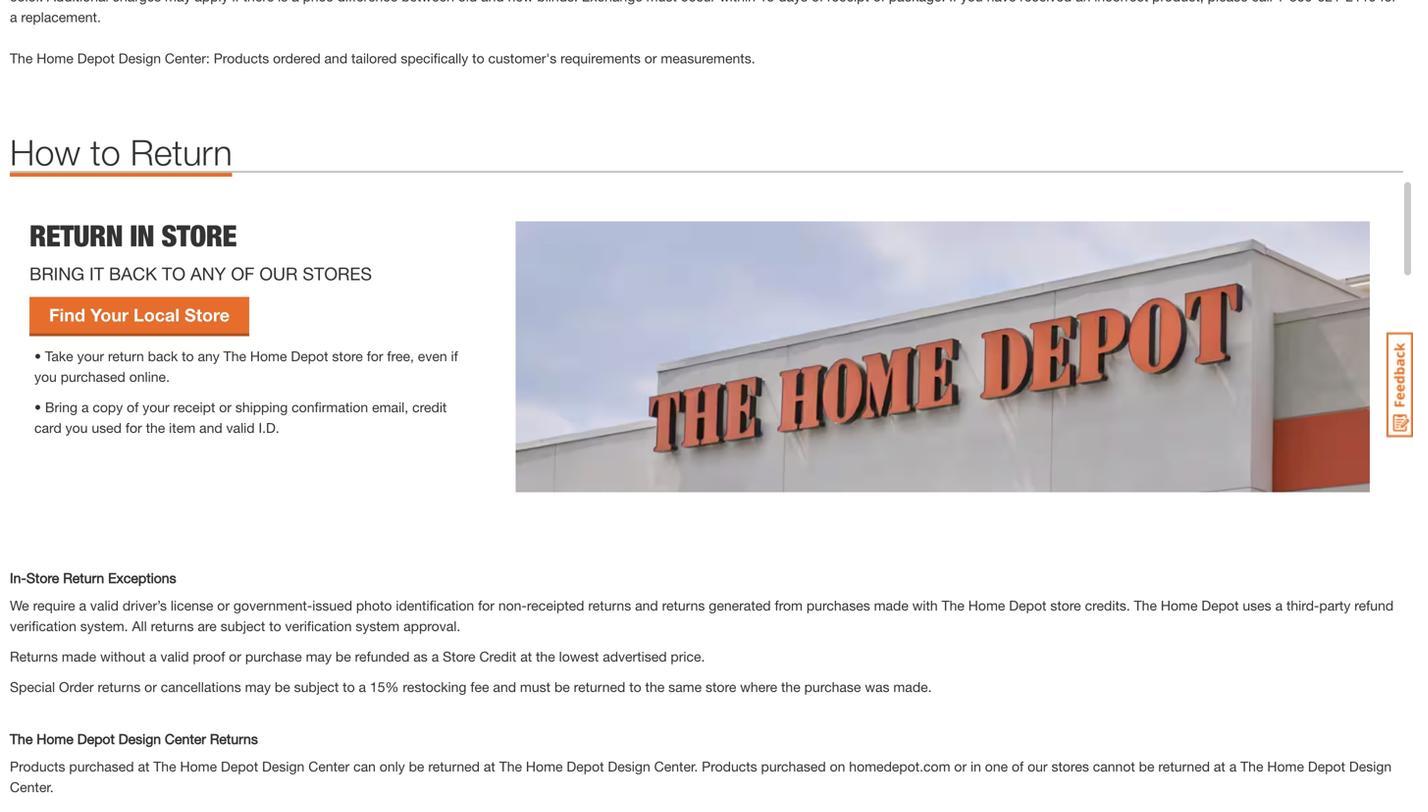 Task type: describe. For each thing, give the bounding box(es) containing it.
0 horizontal spatial returned
[[428, 758, 480, 774]]

receipt
[[173, 399, 215, 415]]

returns down license at the left of the page
[[151, 618, 194, 634]]

if
[[451, 348, 458, 364]]

special
[[10, 679, 55, 695]]

customer's
[[488, 50, 557, 66]]

• for • take your return back to any the home depot store for free, even if you purchased online.
[[34, 348, 41, 364]]

the right where
[[781, 679, 801, 695]]

or right the proof
[[229, 648, 241, 664]]

cancellations
[[161, 679, 241, 695]]

specifically
[[401, 50, 469, 66]]

lowest
[[559, 648, 599, 664]]

are
[[198, 618, 217, 634]]

the home depot design center returns
[[10, 731, 258, 747]]

• take your return back to any the home depot store for free, even if you purchased online.
[[34, 348, 458, 385]]

was
[[865, 679, 890, 695]]

can
[[353, 758, 376, 774]]

even
[[418, 348, 447, 364]]

one
[[985, 758, 1008, 774]]

store inside find your local store link
[[185, 305, 230, 326]]

1 horizontal spatial store
[[706, 679, 737, 695]]

of inside products purchased at the home depot design center can only be returned at the home depot design center. products purchased on homedepot.com or in one of our stores cannot be returned at a the home depot design center.
[[1012, 758, 1024, 774]]

it
[[89, 263, 104, 284]]

home inside • take your return back to any the home depot store for free, even if you purchased online.
[[250, 348, 287, 364]]

0 horizontal spatial center.
[[10, 779, 54, 795]]

how
[[10, 131, 81, 173]]

photo
[[356, 597, 392, 613]]

return in store bring it back to any of our stores
[[29, 219, 372, 284]]

proof
[[193, 648, 225, 664]]

tailored
[[351, 50, 397, 66]]

confirmation
[[292, 399, 368, 415]]

our
[[259, 263, 298, 284]]

2 horizontal spatial store
[[443, 648, 476, 664]]

2 horizontal spatial returned
[[1159, 758, 1210, 774]]

to down advertised
[[629, 679, 642, 695]]

1 vertical spatial may
[[245, 679, 271, 695]]

find
[[49, 305, 85, 326]]

approval.
[[404, 618, 461, 634]]

non-
[[499, 597, 527, 613]]

item
[[169, 420, 196, 436]]

1 horizontal spatial returned
[[574, 679, 626, 695]]

store inside • take your return back to any the home depot store for free, even if you purchased online.
[[332, 348, 363, 364]]

to right specifically
[[472, 50, 485, 66]]

from
[[775, 597, 803, 613]]

the left 'same'
[[645, 679, 665, 695]]

• bring a copy of your receipt or shipping confirmation email, credit card you used for the item and valid i.d.
[[34, 399, 447, 436]]

feedback link image
[[1387, 332, 1414, 438]]

your
[[90, 305, 129, 326]]

system
[[356, 618, 400, 634]]

in-store return exceptions
[[10, 570, 176, 586]]

1 horizontal spatial products
[[214, 50, 269, 66]]

government-
[[234, 597, 312, 613]]

purchased down the home depot design center returns at bottom
[[69, 758, 134, 774]]

valid inside • bring a copy of your receipt or shipping confirmation email, credit card you used for the item and valid i.d.
[[226, 420, 255, 436]]

purchases
[[807, 597, 870, 613]]

and inside we require a valid driver's license or government-issued photo identification for non-receipted returns and returns generated from purchases made with the home depot store credits. the home depot uses a third-party refund verification system. all returns are subject to verification system approval.
[[635, 597, 658, 613]]

to right how
[[90, 131, 120, 173]]

return for store
[[63, 570, 104, 586]]

of
[[231, 263, 255, 284]]

system.
[[80, 618, 128, 634]]

subject inside we require a valid driver's license or government-issued photo identification for non-receipted returns and returns generated from purchases made with the home depot store credits. the home depot uses a third-party refund verification system. all returns are subject to verification system approval.
[[221, 618, 265, 634]]

of inside • bring a copy of your receipt or shipping confirmation email, credit card you used for the item and valid i.d.
[[127, 399, 139, 415]]

copy
[[93, 399, 123, 415]]

bring
[[45, 399, 78, 415]]

to inside we require a valid driver's license or government-issued photo identification for non-receipted returns and returns generated from purchases made with the home depot store credits. the home depot uses a third-party refund verification system. all returns are subject to verification system approval.
[[269, 618, 281, 634]]

must
[[520, 679, 551, 695]]

back
[[148, 348, 178, 364]]

homedepot.com
[[849, 758, 951, 774]]

same
[[669, 679, 702, 695]]

1 horizontal spatial purchase
[[805, 679, 861, 695]]

center:
[[165, 50, 210, 66]]

issued
[[312, 597, 352, 613]]

return
[[29, 219, 123, 253]]

order
[[59, 679, 94, 695]]

0 horizontal spatial purchase
[[245, 648, 302, 664]]

purchased inside • take your return back to any the home depot store for free, even if you purchased online.
[[61, 369, 126, 385]]

the inside • bring a copy of your receipt or shipping confirmation email, credit card you used for the item and valid i.d.
[[146, 420, 165, 436]]

how to return
[[10, 131, 232, 173]]

be left refunded
[[336, 648, 351, 664]]

be right must
[[555, 679, 570, 695]]

find your local store link
[[29, 297, 249, 334]]

fee
[[471, 679, 489, 695]]

driver's
[[123, 597, 167, 613]]

used
[[92, 420, 122, 436]]

with
[[913, 597, 938, 613]]

and left tailored
[[324, 50, 348, 66]]

return for to
[[130, 131, 232, 173]]

the up must
[[536, 648, 555, 664]]

ordered
[[273, 50, 321, 66]]

advertised
[[603, 648, 667, 664]]

bring
[[29, 263, 84, 284]]

card
[[34, 420, 62, 436]]

valid inside we require a valid driver's license or government-issued photo identification for non-receipted returns and returns generated from purchases made with the home depot store credits. the home depot uses a third-party refund verification system. all returns are subject to verification system approval.
[[90, 597, 119, 613]]

party
[[1320, 597, 1351, 613]]

credits.
[[1085, 597, 1131, 613]]

products purchased at the home depot design center can only be returned at the home depot design center. products purchased on homedepot.com or in one of our stores cannot be returned at a the home depot design center.
[[10, 758, 1392, 795]]

measurements.
[[661, 50, 755, 66]]

store
[[161, 219, 237, 253]]

any
[[198, 348, 220, 364]]

made.
[[894, 679, 932, 695]]

returns made without a valid proof or purchase may be refunded as a store credit at the lowest advertised price.
[[10, 648, 705, 664]]

in
[[971, 758, 982, 774]]

stores
[[303, 263, 372, 284]]

refund
[[1355, 597, 1394, 613]]

requirements
[[561, 50, 641, 66]]

returns down without on the bottom left of the page
[[98, 679, 141, 695]]

take
[[45, 348, 73, 364]]

our
[[1028, 758, 1048, 774]]



Task type: vqa. For each thing, say whether or not it's contained in the screenshot.
purchase
yes



Task type: locate. For each thing, give the bounding box(es) containing it.
depot inside • take your return back to any the home depot store for free, even if you purchased online.
[[291, 348, 328, 364]]

all
[[132, 618, 147, 634]]

may right cancellations
[[245, 679, 271, 695]]

store inside we require a valid driver's license or government-issued photo identification for non-receipted returns and returns generated from purchases made with the home depot store credits. the home depot uses a third-party refund verification system. all returns are subject to verification system approval.
[[1051, 597, 1081, 613]]

and right the fee
[[493, 679, 516, 695]]

or inside • bring a copy of your receipt or shipping confirmation email, credit card you used for the item and valid i.d.
[[219, 399, 232, 415]]

purchase
[[245, 648, 302, 664], [805, 679, 861, 695]]

your inside • take your return back to any the home depot store for free, even if you purchased online.
[[77, 348, 104, 364]]

0 horizontal spatial you
[[34, 369, 57, 385]]

or right receipt
[[219, 399, 232, 415]]

1 vertical spatial center
[[308, 758, 350, 774]]

returned
[[574, 679, 626, 695], [428, 758, 480, 774], [1159, 758, 1210, 774]]

generated
[[709, 597, 771, 613]]

2 verification from the left
[[285, 618, 352, 634]]

0 vertical spatial for
[[367, 348, 383, 364]]

store left free,
[[332, 348, 363, 364]]

special order returns or cancellations may be subject to a 15% restocking fee and must be returned to the same store where the purchase was made.
[[10, 679, 936, 695]]

made inside we require a valid driver's license or government-issued photo identification for non-receipted returns and returns generated from purchases made with the home depot store credits. the home depot uses a third-party refund verification system. all returns are subject to verification system approval.
[[874, 597, 909, 613]]

• inside • bring a copy of your receipt or shipping confirmation email, credit card you used for the item and valid i.d.
[[34, 399, 41, 415]]

0 vertical spatial subject
[[221, 618, 265, 634]]

at
[[520, 648, 532, 664], [138, 758, 150, 774], [484, 758, 496, 774], [1214, 758, 1226, 774]]

be right only
[[409, 758, 425, 774]]

credit
[[412, 399, 447, 415]]

as
[[414, 648, 428, 664]]

you down bring
[[65, 420, 88, 436]]

a inside • bring a copy of your receipt or shipping confirmation email, credit card you used for the item and valid i.d.
[[81, 399, 89, 415]]

• up the card
[[34, 399, 41, 415]]

we
[[10, 597, 29, 613]]

valid left the proof
[[161, 648, 189, 664]]

store
[[332, 348, 363, 364], [1051, 597, 1081, 613], [706, 679, 737, 695]]

purchased left on on the right bottom of the page
[[761, 758, 826, 774]]

exceptions
[[108, 570, 176, 586]]

0 vertical spatial center
[[165, 731, 206, 747]]

to down "government-"
[[269, 618, 281, 634]]

1 vertical spatial made
[[62, 648, 96, 664]]

returns down cancellations
[[210, 731, 258, 747]]

0 vertical spatial your
[[77, 348, 104, 364]]

design
[[119, 50, 161, 66], [119, 731, 161, 747], [262, 758, 305, 774], [608, 758, 651, 774], [1350, 758, 1392, 774]]

be down returns made without a valid proof or purchase may be refunded as a store credit at the lowest advertised price.
[[275, 679, 290, 695]]

to
[[472, 50, 485, 66], [90, 131, 120, 173], [182, 348, 194, 364], [269, 618, 281, 634], [343, 679, 355, 695], [629, 679, 642, 695]]

you inside • bring a copy of your receipt or shipping confirmation email, credit card you used for the item and valid i.d.
[[65, 420, 88, 436]]

returned right only
[[428, 758, 480, 774]]

1 horizontal spatial valid
[[161, 648, 189, 664]]

of right copy
[[127, 399, 139, 415]]

online.
[[129, 369, 170, 385]]

2 horizontal spatial store
[[1051, 597, 1081, 613]]

for inside we require a valid driver's license or government-issued photo identification for non-receipted returns and returns generated from purchases made with the home depot store credits. the home depot uses a third-party refund verification system. all returns are subject to verification system approval.
[[478, 597, 495, 613]]

0 horizontal spatial made
[[62, 648, 96, 664]]

to
[[162, 263, 186, 284]]

1 horizontal spatial subject
[[294, 679, 339, 695]]

email,
[[372, 399, 409, 415]]

the home depot design center: products ordered and tailored specifically to customer's requirements or measurements.
[[10, 50, 755, 66]]

1 vertical spatial center.
[[10, 779, 54, 795]]

1 vertical spatial your
[[143, 399, 170, 415]]

center
[[165, 731, 206, 747], [308, 758, 350, 774]]

returns
[[10, 648, 58, 664], [210, 731, 258, 747]]

purchase left was
[[805, 679, 861, 695]]

your
[[77, 348, 104, 364], [143, 399, 170, 415]]

• inside • take your return back to any the home depot store for free, even if you purchased online.
[[34, 348, 41, 364]]

the inside • take your return back to any the home depot store for free, even if you purchased online.
[[224, 348, 246, 364]]

1 vertical spatial return
[[63, 570, 104, 586]]

0 vertical spatial returns
[[10, 648, 58, 664]]

of
[[127, 399, 139, 415], [1012, 758, 1024, 774]]

1 vertical spatial returns
[[210, 731, 258, 747]]

and down receipt
[[199, 420, 223, 436]]

store right 'same'
[[706, 679, 737, 695]]

2 vertical spatial for
[[478, 597, 495, 613]]

1 vertical spatial •
[[34, 399, 41, 415]]

center inside products purchased at the home depot design center can only be returned at the home depot design center. products purchased on homedepot.com or in one of our stores cannot be returned at a the home depot design center.
[[308, 758, 350, 774]]

cannot
[[1093, 758, 1136, 774]]

1 horizontal spatial returns
[[210, 731, 258, 747]]

1 verification from the left
[[10, 618, 76, 634]]

third-
[[1287, 597, 1320, 613]]

the
[[146, 420, 165, 436], [536, 648, 555, 664], [645, 679, 665, 695], [781, 679, 801, 695]]

2 vertical spatial store
[[443, 648, 476, 664]]

for inside • take your return back to any the home depot store for free, even if you purchased online.
[[367, 348, 383, 364]]

store down any
[[185, 305, 230, 326]]

uses
[[1243, 597, 1272, 613]]

for for we require a valid driver's license or government-issued photo identification for non-receipted returns and returns generated from purchases made with the home depot store credits. the home depot uses a third-party refund verification system. all returns are subject to verification system approval.
[[478, 597, 495, 613]]

you down take in the left top of the page
[[34, 369, 57, 385]]

1 horizontal spatial your
[[143, 399, 170, 415]]

where
[[740, 679, 778, 695]]

home
[[37, 50, 73, 66], [250, 348, 287, 364], [969, 597, 1006, 613], [1161, 597, 1198, 613], [37, 731, 73, 747], [180, 758, 217, 774], [526, 758, 563, 774], [1268, 758, 1305, 774]]

the left item
[[146, 420, 165, 436]]

0 vertical spatial may
[[306, 648, 332, 664]]

shipping
[[235, 399, 288, 415]]

2 vertical spatial valid
[[161, 648, 189, 664]]

purchased
[[61, 369, 126, 385], [69, 758, 134, 774], [761, 758, 826, 774]]

on
[[830, 758, 846, 774]]

store left the credits.
[[1051, 597, 1081, 613]]

returned down the lowest
[[574, 679, 626, 695]]

0 horizontal spatial subject
[[221, 618, 265, 634]]

1 vertical spatial of
[[1012, 758, 1024, 774]]

1 horizontal spatial made
[[874, 597, 909, 613]]

1 horizontal spatial store
[[185, 305, 230, 326]]

2 vertical spatial store
[[706, 679, 737, 695]]

0 horizontal spatial of
[[127, 399, 139, 415]]

i.d.
[[259, 420, 280, 436]]

return
[[130, 131, 232, 173], [63, 570, 104, 586]]

for left free,
[[367, 348, 383, 364]]

to down returns made without a valid proof or purchase may be refunded as a store credit at the lowest advertised price.
[[343, 679, 355, 695]]

2 horizontal spatial products
[[702, 758, 758, 774]]

products down where
[[702, 758, 758, 774]]

credit
[[479, 648, 517, 664]]

back
[[109, 263, 157, 284]]

0 vertical spatial •
[[34, 348, 41, 364]]

2 horizontal spatial valid
[[226, 420, 255, 436]]

products right center:
[[214, 50, 269, 66]]

0 horizontal spatial store
[[26, 570, 59, 586]]

0 vertical spatial return
[[130, 131, 232, 173]]

for for • take your return back to any the home depot store for free, even if you purchased online.
[[367, 348, 383, 364]]

products
[[214, 50, 269, 66], [10, 758, 65, 774], [702, 758, 758, 774]]

returned right cannot
[[1159, 758, 1210, 774]]

or
[[645, 50, 657, 66], [219, 399, 232, 415], [217, 597, 230, 613], [229, 648, 241, 664], [144, 679, 157, 695], [955, 758, 967, 774]]

for left non-
[[478, 597, 495, 613]]

1 horizontal spatial may
[[306, 648, 332, 664]]

to left any
[[182, 348, 194, 364]]

only
[[380, 758, 405, 774]]

without
[[100, 648, 145, 664]]

be
[[336, 648, 351, 664], [275, 679, 290, 695], [555, 679, 570, 695], [409, 758, 425, 774], [1139, 758, 1155, 774]]

1 vertical spatial you
[[65, 420, 88, 436]]

store up special order returns or cancellations may be subject to a 15% restocking fee and must be returned to the same store where the purchase was made.
[[443, 648, 476, 664]]

returns right receipted
[[588, 597, 631, 613]]

restocking
[[403, 679, 467, 695]]

free,
[[387, 348, 414, 364]]

0 horizontal spatial return
[[63, 570, 104, 586]]

or inside products purchased at the home depot design center can only be returned at the home depot design center. products purchased on homedepot.com or in one of our stores cannot be returned at a the home depot design center.
[[955, 758, 967, 774]]

0 horizontal spatial valid
[[90, 597, 119, 613]]

1 horizontal spatial of
[[1012, 758, 1024, 774]]

1 vertical spatial purchase
[[805, 679, 861, 695]]

1 horizontal spatial verification
[[285, 618, 352, 634]]

returns up price.
[[662, 597, 705, 613]]

0 horizontal spatial for
[[125, 420, 142, 436]]

your down online.
[[143, 399, 170, 415]]

of left our
[[1012, 758, 1024, 774]]

2 • from the top
[[34, 399, 41, 415]]

0 vertical spatial valid
[[226, 420, 255, 436]]

0 vertical spatial made
[[874, 597, 909, 613]]

your right take in the left top of the page
[[77, 348, 104, 364]]

or left the in
[[955, 758, 967, 774]]

to inside • take your return back to any the home depot store for free, even if you purchased online.
[[182, 348, 194, 364]]

made
[[874, 597, 909, 613], [62, 648, 96, 664]]

stores
[[1052, 758, 1089, 774]]

or right requirements
[[645, 50, 657, 66]]

0 vertical spatial of
[[127, 399, 139, 415]]

subject down returns made without a valid proof or purchase may be refunded as a store credit at the lowest advertised price.
[[294, 679, 339, 695]]

in
[[130, 219, 154, 253]]

0 horizontal spatial may
[[245, 679, 271, 695]]

•
[[34, 348, 41, 364], [34, 399, 41, 415]]

0 horizontal spatial store
[[332, 348, 363, 364]]

0 horizontal spatial returns
[[10, 648, 58, 664]]

or right license at the left of the page
[[217, 597, 230, 613]]

refunded
[[355, 648, 410, 664]]

in-
[[10, 570, 26, 586]]

1 vertical spatial store
[[26, 570, 59, 586]]

you inside • take your return back to any the home depot store for free, even if you purchased online.
[[34, 369, 57, 385]]

you
[[34, 369, 57, 385], [65, 420, 88, 436]]

store up require
[[26, 570, 59, 586]]

center down cancellations
[[165, 731, 206, 747]]

center left can
[[308, 758, 350, 774]]

find your local store
[[49, 305, 230, 326]]

• for • bring a copy of your receipt or shipping confirmation email, credit card you used for the item and valid i.d.
[[34, 399, 41, 415]]

purchase down "government-"
[[245, 648, 302, 664]]

may
[[306, 648, 332, 664], [245, 679, 271, 695]]

store
[[185, 305, 230, 326], [26, 570, 59, 586], [443, 648, 476, 664]]

and inside • bring a copy of your receipt or shipping confirmation email, credit card you used for the item and valid i.d.
[[199, 420, 223, 436]]

0 vertical spatial store
[[185, 305, 230, 326]]

valid
[[226, 420, 255, 436], [90, 597, 119, 613], [161, 648, 189, 664]]

made left with
[[874, 597, 909, 613]]

return in-store image showing a the home depot storefront. image
[[516, 222, 1371, 507]]

1 • from the top
[[34, 348, 41, 364]]

0 horizontal spatial your
[[77, 348, 104, 364]]

may down the issued
[[306, 648, 332, 664]]

• left take in the left top of the page
[[34, 348, 41, 364]]

or inside we require a valid driver's license or government-issued photo identification for non-receipted returns and returns generated from purchases made with the home depot store credits. the home depot uses a third-party refund verification system. all returns are subject to verification system approval.
[[217, 597, 230, 613]]

verification down the issued
[[285, 618, 352, 634]]

0 vertical spatial you
[[34, 369, 57, 385]]

receipted
[[527, 597, 585, 613]]

1 vertical spatial store
[[1051, 597, 1081, 613]]

subject
[[221, 618, 265, 634], [294, 679, 339, 695]]

or down without on the bottom left of the page
[[144, 679, 157, 695]]

be right cannot
[[1139, 758, 1155, 774]]

1 vertical spatial for
[[125, 420, 142, 436]]

valid left i.d.
[[226, 420, 255, 436]]

require
[[33, 597, 75, 613]]

purchased up copy
[[61, 369, 126, 385]]

1 horizontal spatial return
[[130, 131, 232, 173]]

0 horizontal spatial center
[[165, 731, 206, 747]]

0 horizontal spatial products
[[10, 758, 65, 774]]

any
[[190, 263, 226, 284]]

your inside • bring a copy of your receipt or shipping confirmation email, credit card you used for the item and valid i.d.
[[143, 399, 170, 415]]

returns
[[588, 597, 631, 613], [662, 597, 705, 613], [151, 618, 194, 634], [98, 679, 141, 695]]

0 horizontal spatial verification
[[10, 618, 76, 634]]

15%
[[370, 679, 399, 695]]

return up require
[[63, 570, 104, 586]]

local
[[134, 305, 180, 326]]

valid up system.
[[90, 597, 119, 613]]

2 horizontal spatial for
[[478, 597, 495, 613]]

price.
[[671, 648, 705, 664]]

0 vertical spatial store
[[332, 348, 363, 364]]

1 horizontal spatial center.
[[654, 758, 698, 774]]

1 horizontal spatial you
[[65, 420, 88, 436]]

a inside products purchased at the home depot design center can only be returned at the home depot design center. products purchased on homedepot.com or in one of our stores cannot be returned at a the home depot design center.
[[1230, 758, 1237, 774]]

return up "store"
[[130, 131, 232, 173]]

we require a valid driver's license or government-issued photo identification for non-receipted returns and returns generated from purchases made with the home depot store credits. the home depot uses a third-party refund verification system. all returns are subject to verification system approval.
[[10, 597, 1394, 634]]

and up advertised
[[635, 597, 658, 613]]

1 horizontal spatial center
[[308, 758, 350, 774]]

license
[[171, 597, 213, 613]]

subject right are
[[221, 618, 265, 634]]

the
[[10, 50, 33, 66], [224, 348, 246, 364], [942, 597, 965, 613], [1134, 597, 1157, 613], [10, 731, 33, 747], [153, 758, 176, 774], [499, 758, 522, 774], [1241, 758, 1264, 774]]

1 vertical spatial valid
[[90, 597, 119, 613]]

return
[[108, 348, 144, 364]]

verification down require
[[10, 618, 76, 634]]

1 vertical spatial subject
[[294, 679, 339, 695]]

for right the used
[[125, 420, 142, 436]]

1 horizontal spatial for
[[367, 348, 383, 364]]

for inside • bring a copy of your receipt or shipping confirmation email, credit card you used for the item and valid i.d.
[[125, 420, 142, 436]]

identification
[[396, 597, 474, 613]]

0 vertical spatial center.
[[654, 758, 698, 774]]

0 vertical spatial purchase
[[245, 648, 302, 664]]

made up order
[[62, 648, 96, 664]]

products down "special"
[[10, 758, 65, 774]]

returns up "special"
[[10, 648, 58, 664]]



